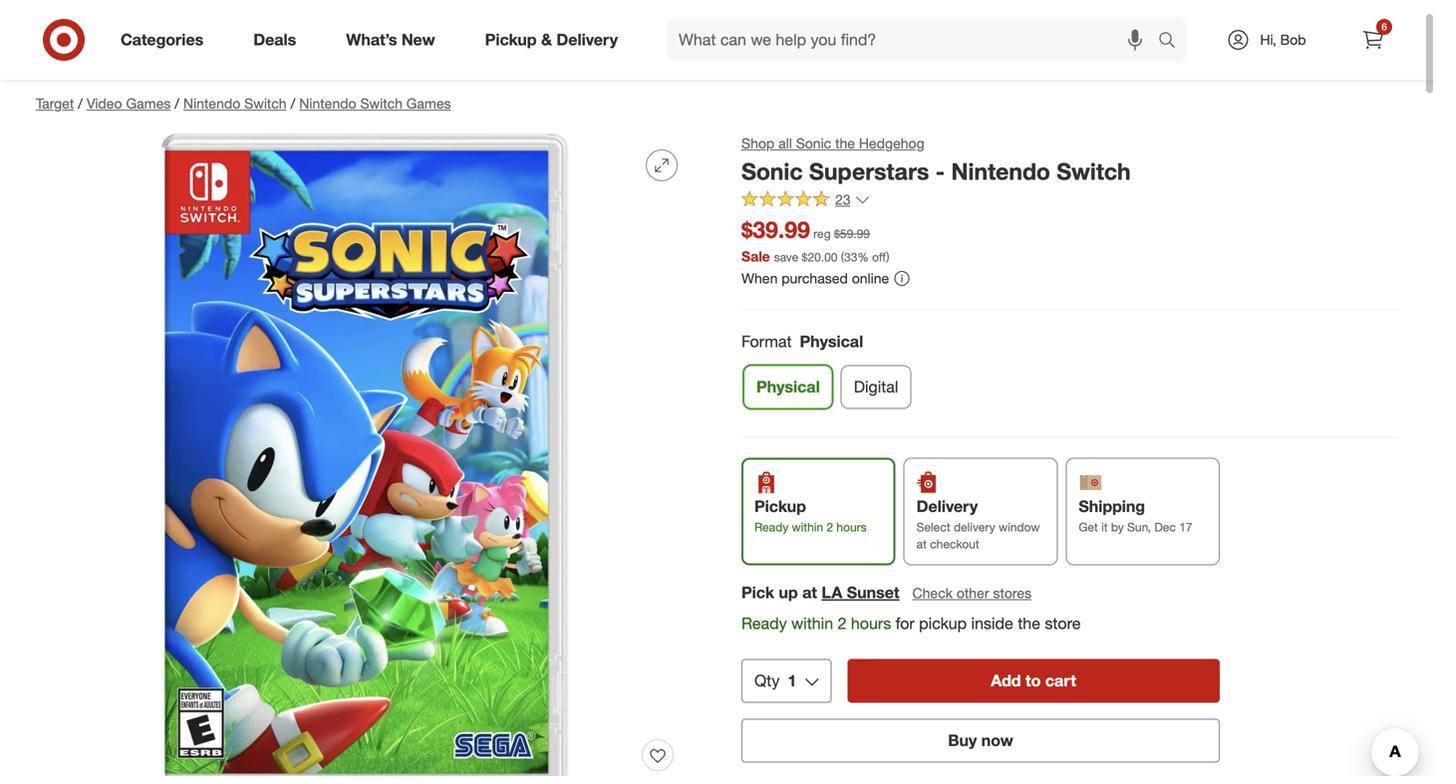 Task type: describe. For each thing, give the bounding box(es) containing it.
now
[[982, 731, 1014, 751]]

check
[[913, 585, 953, 602]]

sale
[[742, 248, 770, 265]]

categories link
[[104, 18, 229, 62]]

group containing format
[[740, 330, 1400, 417]]

hedgehog
[[859, 135, 925, 152]]

delivery select delivery window at checkout
[[917, 497, 1040, 552]]

other
[[957, 585, 990, 602]]

digital
[[854, 377, 899, 397]]

0 horizontal spatial switch
[[244, 95, 287, 112]]

target
[[36, 95, 74, 112]]

2 inside pickup ready within 2 hours
[[827, 520, 834, 535]]

switch for nintendo
[[360, 95, 403, 112]]

shipping
[[1079, 497, 1146, 516]]

buy now button
[[742, 719, 1220, 763]]

qty
[[755, 671, 780, 691]]

search button
[[1150, 18, 1198, 66]]

qty 1
[[755, 671, 797, 691]]

1 horizontal spatial 2
[[838, 614, 847, 634]]

1 vertical spatial ready
[[742, 614, 787, 634]]

deals
[[253, 30, 296, 49]]

hi, bob
[[1261, 31, 1307, 48]]

up
[[779, 583, 798, 603]]

)
[[887, 250, 890, 265]]

$39.99
[[742, 216, 810, 244]]

by
[[1112, 520, 1125, 535]]

0 horizontal spatial nintendo
[[183, 95, 241, 112]]

window
[[999, 520, 1040, 535]]

hours inside pickup ready within 2 hours
[[837, 520, 867, 535]]

2 within from the top
[[792, 614, 834, 634]]

within inside pickup ready within 2 hours
[[792, 520, 824, 535]]

add
[[991, 671, 1022, 691]]

pickup for &
[[485, 30, 537, 49]]

dec
[[1155, 520, 1177, 535]]

target link
[[36, 95, 74, 112]]

la
[[822, 583, 843, 603]]

superstars
[[810, 158, 930, 185]]

delivery
[[954, 520, 996, 535]]

6
[[1382, 20, 1388, 33]]

23
[[836, 191, 851, 209]]

2 / from the left
[[175, 95, 179, 112]]

pickup ready within 2 hours
[[755, 497, 867, 535]]

0 horizontal spatial at
[[803, 583, 818, 603]]

buy
[[949, 731, 977, 751]]

buy now
[[949, 731, 1014, 751]]

the inside shop all sonic the hedgehog sonic superstars - nintendo switch
[[836, 135, 855, 152]]

video games link
[[87, 95, 171, 112]]

store
[[1045, 614, 1081, 634]]

ready inside pickup ready within 2 hours
[[755, 520, 789, 535]]

when
[[742, 270, 778, 287]]

delivery inside "link"
[[557, 30, 618, 49]]

deals link
[[237, 18, 321, 62]]

checkout
[[931, 537, 980, 552]]

format physical
[[742, 332, 864, 351]]

to
[[1026, 671, 1041, 691]]

nintendo switch link
[[183, 95, 287, 112]]

save
[[774, 250, 799, 265]]

advertisement region
[[20, 26, 1416, 74]]

23 link
[[742, 190, 871, 213]]

format
[[742, 332, 792, 351]]

what's
[[346, 30, 397, 49]]

3 / from the left
[[291, 95, 295, 112]]

sun,
[[1128, 520, 1152, 535]]

pickup for ready
[[755, 497, 807, 516]]

bob
[[1281, 31, 1307, 48]]

select
[[917, 520, 951, 535]]

pickup & delivery link
[[468, 18, 643, 62]]

shop all sonic the hedgehog sonic superstars - nintendo switch
[[742, 135, 1131, 185]]

6 link
[[1352, 18, 1396, 62]]

1 vertical spatial physical
[[757, 377, 820, 397]]

add to cart button
[[848, 659, 1220, 703]]

when purchased online
[[742, 270, 890, 287]]

check other stores button
[[912, 583, 1033, 605]]

sunset
[[847, 583, 900, 603]]



Task type: vqa. For each thing, say whether or not it's contained in the screenshot.
17
yes



Task type: locate. For each thing, give the bounding box(es) containing it.
1 horizontal spatial pickup
[[755, 497, 807, 516]]

delivery inside delivery select delivery window at checkout
[[917, 497, 978, 516]]

off
[[873, 250, 887, 265]]

1 horizontal spatial games
[[407, 95, 451, 112]]

&
[[541, 30, 552, 49]]

games
[[126, 95, 171, 112], [407, 95, 451, 112]]

What can we help you find? suggestions appear below search field
[[667, 18, 1164, 62]]

shipping get it by sun, dec 17
[[1079, 497, 1193, 535]]

1 vertical spatial sonic
[[742, 158, 803, 185]]

delivery
[[557, 30, 618, 49], [917, 497, 978, 516]]

17
[[1180, 520, 1193, 535]]

2
[[827, 520, 834, 535], [838, 614, 847, 634]]

0 vertical spatial ready
[[755, 520, 789, 535]]

0 vertical spatial within
[[792, 520, 824, 535]]

stores
[[994, 585, 1032, 602]]

digital link
[[841, 365, 912, 409]]

group
[[740, 330, 1400, 417]]

0 vertical spatial hours
[[837, 520, 867, 535]]

shop
[[742, 135, 775, 152]]

nintendo for nintendo
[[299, 95, 357, 112]]

20.00
[[808, 250, 838, 265]]

0 horizontal spatial pickup
[[485, 30, 537, 49]]

$59.99
[[835, 227, 870, 242]]

-
[[936, 158, 945, 185]]

0 vertical spatial 2
[[827, 520, 834, 535]]

0 vertical spatial the
[[836, 135, 855, 152]]

0 vertical spatial sonic
[[796, 135, 832, 152]]

the
[[836, 135, 855, 152], [1018, 614, 1041, 634]]

cart
[[1046, 671, 1077, 691]]

1 games from the left
[[126, 95, 171, 112]]

pickup & delivery
[[485, 30, 618, 49]]

0 horizontal spatial the
[[836, 135, 855, 152]]

1 horizontal spatial /
[[175, 95, 179, 112]]

1 vertical spatial the
[[1018, 614, 1041, 634]]

0 horizontal spatial games
[[126, 95, 171, 112]]

reg
[[814, 227, 831, 242]]

ready within 2 hours for pickup inside the store
[[742, 614, 1081, 634]]

check other stores
[[913, 585, 1032, 602]]

within down "pick up at la sunset"
[[792, 614, 834, 634]]

/ right the nintendo switch link
[[291, 95, 295, 112]]

1 horizontal spatial delivery
[[917, 497, 978, 516]]

1 vertical spatial delivery
[[917, 497, 978, 516]]

sonic
[[796, 135, 832, 152], [742, 158, 803, 185]]

33
[[845, 250, 858, 265]]

nintendo down categories link
[[183, 95, 241, 112]]

at right up at bottom
[[803, 583, 818, 603]]

2 horizontal spatial nintendo
[[952, 158, 1051, 185]]

1 within from the top
[[792, 520, 824, 535]]

online
[[852, 270, 890, 287]]

the left store
[[1018, 614, 1041, 634]]

(
[[841, 250, 845, 265]]

add to cart
[[991, 671, 1077, 691]]

for
[[896, 614, 915, 634]]

0 vertical spatial pickup
[[485, 30, 537, 49]]

pickup up up at bottom
[[755, 497, 807, 516]]

0 horizontal spatial /
[[78, 95, 83, 112]]

%
[[858, 250, 869, 265]]

1 horizontal spatial nintendo
[[299, 95, 357, 112]]

switch for sonic
[[1057, 158, 1131, 185]]

delivery right &
[[557, 30, 618, 49]]

target / video games / nintendo switch / nintendo switch games
[[36, 95, 451, 112]]

pickup inside pickup ready within 2 hours
[[755, 497, 807, 516]]

get
[[1079, 520, 1099, 535]]

1 vertical spatial at
[[803, 583, 818, 603]]

ready up pick
[[755, 520, 789, 535]]

ready
[[755, 520, 789, 535], [742, 614, 787, 634]]

0 vertical spatial physical
[[800, 332, 864, 351]]

search
[[1150, 32, 1198, 51]]

switch
[[244, 95, 287, 112], [360, 95, 403, 112], [1057, 158, 1131, 185]]

1 horizontal spatial switch
[[360, 95, 403, 112]]

2 horizontal spatial /
[[291, 95, 295, 112]]

/ right video games link
[[175, 95, 179, 112]]

nintendo down what's
[[299, 95, 357, 112]]

physical down the format physical
[[757, 377, 820, 397]]

0 vertical spatial at
[[917, 537, 927, 552]]

the up superstars on the top of page
[[836, 135, 855, 152]]

2 games from the left
[[407, 95, 451, 112]]

$39.99 reg $59.99 sale save $ 20.00 ( 33 % off )
[[742, 216, 890, 265]]

nintendo for sonic
[[952, 158, 1051, 185]]

nintendo right -
[[952, 158, 1051, 185]]

$
[[802, 250, 808, 265]]

2 down la
[[838, 614, 847, 634]]

pickup left &
[[485, 30, 537, 49]]

0 horizontal spatial delivery
[[557, 30, 618, 49]]

hours up la sunset button
[[837, 520, 867, 535]]

sonic right all
[[796, 135, 832, 152]]

within up "pick up at la sunset"
[[792, 520, 824, 535]]

1
[[788, 671, 797, 691]]

switch inside shop all sonic the hedgehog sonic superstars - nintendo switch
[[1057, 158, 1131, 185]]

pick up at la sunset
[[742, 583, 900, 603]]

what's new link
[[329, 18, 460, 62]]

physical
[[800, 332, 864, 351], [757, 377, 820, 397]]

games down new
[[407, 95, 451, 112]]

1 vertical spatial 2
[[838, 614, 847, 634]]

sonic superstars - nintendo switch, 1 of 11 image
[[36, 134, 694, 777]]

1 vertical spatial hours
[[851, 614, 892, 634]]

/
[[78, 95, 83, 112], [175, 95, 179, 112], [291, 95, 295, 112]]

inside
[[972, 614, 1014, 634]]

ready down pick
[[742, 614, 787, 634]]

1 vertical spatial within
[[792, 614, 834, 634]]

2 up la
[[827, 520, 834, 535]]

1 / from the left
[[78, 95, 83, 112]]

delivery up select
[[917, 497, 978, 516]]

2 horizontal spatial switch
[[1057, 158, 1131, 185]]

la sunset button
[[822, 582, 900, 605]]

video
[[87, 95, 122, 112]]

hours down sunset
[[851, 614, 892, 634]]

pickup
[[919, 614, 967, 634]]

pickup inside "link"
[[485, 30, 537, 49]]

it
[[1102, 520, 1108, 535]]

at inside delivery select delivery window at checkout
[[917, 537, 927, 552]]

0 vertical spatial delivery
[[557, 30, 618, 49]]

physical up physical link
[[800, 332, 864, 351]]

what's new
[[346, 30, 435, 49]]

all
[[779, 135, 792, 152]]

categories
[[121, 30, 204, 49]]

within
[[792, 520, 824, 535], [792, 614, 834, 634]]

games right video
[[126, 95, 171, 112]]

pick
[[742, 583, 775, 603]]

nintendo inside shop all sonic the hedgehog sonic superstars - nintendo switch
[[952, 158, 1051, 185]]

1 horizontal spatial the
[[1018, 614, 1041, 634]]

hi,
[[1261, 31, 1277, 48]]

1 horizontal spatial at
[[917, 537, 927, 552]]

pickup
[[485, 30, 537, 49], [755, 497, 807, 516]]

at down select
[[917, 537, 927, 552]]

sonic down all
[[742, 158, 803, 185]]

physical link
[[744, 365, 833, 409]]

purchased
[[782, 270, 848, 287]]

1 vertical spatial pickup
[[755, 497, 807, 516]]

0 horizontal spatial 2
[[827, 520, 834, 535]]

nintendo
[[183, 95, 241, 112], [299, 95, 357, 112], [952, 158, 1051, 185]]

/ left video
[[78, 95, 83, 112]]

new
[[402, 30, 435, 49]]

hours
[[837, 520, 867, 535], [851, 614, 892, 634]]

nintendo switch games link
[[299, 95, 451, 112]]



